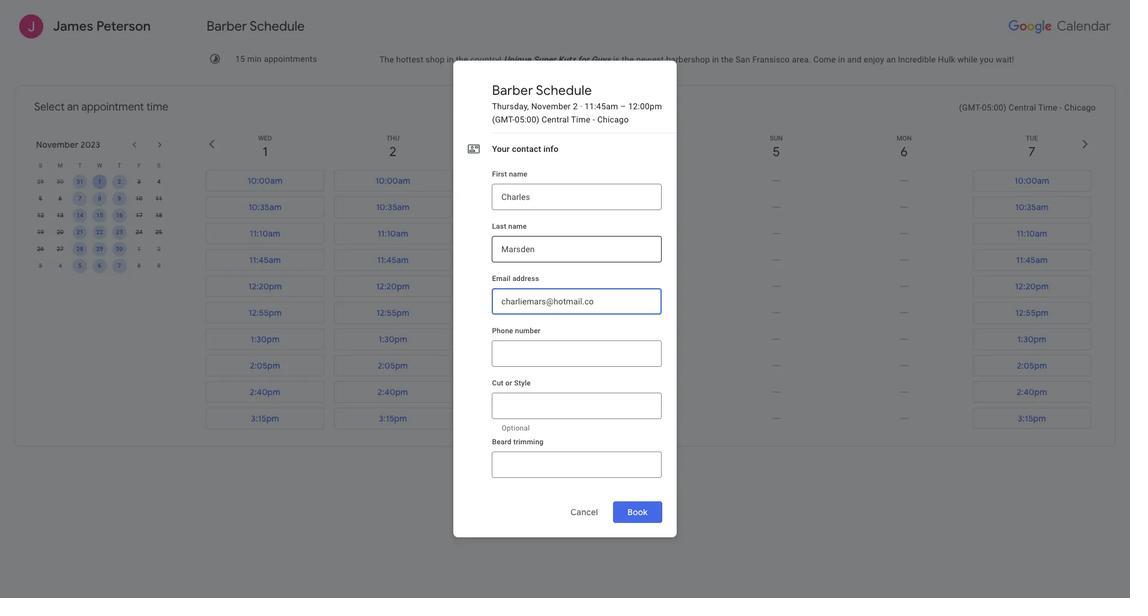 Task type: vqa. For each thing, say whether or not it's contained in the screenshot.
Take on the top of page
no



Task type: describe. For each thing, give the bounding box(es) containing it.
time inside 'barber schedule thursday, november 2 · 11:45am – 12:00pm (gmt-05:00) central time - chicago'
[[571, 115, 591, 124]]

12:55pm list item for 2
[[329, 300, 457, 326]]

12:55pm button for 1
[[206, 302, 324, 324]]

15 min appointments
[[235, 54, 317, 64]]

select
[[34, 100, 65, 114]]

14 cell
[[70, 207, 90, 224]]

sun
[[770, 135, 783, 142]]

1 horizontal spatial 8
[[137, 262, 141, 269]]

cut or style
[[492, 379, 531, 387]]

barbershop
[[666, 55, 710, 64]]

sun 5
[[770, 135, 783, 160]]

contact
[[512, 144, 541, 154]]

First name text field
[[502, 184, 653, 210]]

barber for barber schedule
[[207, 18, 247, 35]]

26, no available times element
[[33, 242, 48, 256]]

10, no available times element
[[132, 192, 146, 206]]

24
[[136, 229, 143, 235]]

25
[[155, 229, 162, 235]]

11, no available times element
[[152, 192, 166, 206]]

fransisco
[[752, 55, 790, 64]]

3:15pm for 1
[[251, 413, 279, 424]]

learn
[[626, 470, 648, 479]]

row containing 3
[[31, 258, 169, 274]]

1 horizontal spatial 30 cell
[[110, 241, 129, 258]]

1 vertical spatial 9 cell
[[149, 258, 169, 274]]

10:00am list item for 2
[[329, 168, 457, 194]]

1:30pm list item for 7
[[968, 326, 1096, 353]]

2:05pm for 7
[[1017, 360, 1047, 371]]

3 the from the left
[[721, 55, 734, 64]]

tue
[[1026, 135, 1038, 142]]

0 vertical spatial -
[[1060, 103, 1062, 112]]

11:10am button for 1
[[206, 223, 324, 244]]

2 the from the left
[[622, 55, 634, 64]]

0 horizontal spatial 7
[[78, 195, 82, 202]]

5, no available times element
[[33, 192, 48, 206]]

chicago inside 'barber schedule thursday, november 2 · 11:45am – 12:00pm (gmt-05:00) central time - chicago'
[[597, 115, 629, 124]]

6 inside mon 6
[[901, 144, 908, 160]]

12:20pm for 2
[[376, 281, 410, 292]]

1 vertical spatial 9
[[157, 262, 161, 269]]

1 vertical spatial appointment
[[547, 470, 595, 479]]

the hottest shop in the country! unique super kutz for guys is the newest barbershop in the san fransisco area. come in and enjoy an incredible hulk while you wait!
[[380, 55, 1014, 64]]

3:15pm button for 2
[[334, 408, 452, 429]]

1:30pm for 1
[[251, 334, 280, 345]]

.
[[654, 497, 656, 505]]

for
[[578, 55, 589, 64]]

2 left 3, no available times element
[[118, 178, 121, 185]]

20
[[57, 229, 64, 235]]

11:10am list item for 2
[[329, 220, 457, 247]]

11
[[155, 195, 162, 202]]

cut
[[492, 379, 504, 387]]

11:10am for 2
[[378, 228, 408, 239]]

you
[[980, 55, 994, 64]]

1 vertical spatial 1 cell
[[129, 241, 149, 258]]

0 vertical spatial 4 cell
[[149, 174, 169, 190]]

17 cell
[[129, 207, 149, 224]]

2 inside thu 2
[[389, 144, 396, 160]]

24, no available times element
[[132, 225, 146, 240]]

12:55pm list item for 7
[[968, 300, 1096, 326]]

beard trimming
[[492, 438, 544, 446]]

0 horizontal spatial 8 cell
[[90, 190, 110, 207]]

row containing 26
[[31, 241, 169, 258]]

your
[[509, 470, 526, 479]]

2:05pm list item for 2
[[329, 353, 457, 379]]

25, no available times element
[[152, 225, 166, 240]]

0 vertical spatial 5 cell
[[31, 190, 50, 207]]

28
[[77, 246, 83, 252]]

the
[[380, 55, 394, 64]]

11:10am for 1
[[250, 228, 280, 239]]

your contact info
[[492, 144, 559, 154]]

24 cell
[[129, 224, 149, 241]]

learn more
[[626, 470, 670, 479]]

your
[[492, 144, 510, 154]]

29 for october 29, no available times element
[[37, 178, 44, 185]]

6, no available times element
[[53, 192, 67, 206]]

2:05pm button for 1
[[206, 355, 324, 377]]

11:45am inside 'barber schedule thursday, november 2 · 11:45am – 12:00pm (gmt-05:00) central time - chicago'
[[585, 101, 618, 111]]

style
[[514, 379, 531, 387]]

3 in from the left
[[838, 55, 845, 64]]

2:05pm list item for 1
[[201, 353, 329, 379]]

schedule for barber schedule thursday, november 2 · 11:45am – 12:00pm (gmt-05:00) central time - chicago
[[536, 82, 592, 99]]

0 vertical spatial 3
[[517, 144, 524, 160]]

2:40pm button for 7
[[973, 381, 1091, 403]]

0 horizontal spatial 3 cell
[[31, 258, 50, 274]]

17
[[136, 212, 143, 219]]

3, no available times element
[[132, 175, 146, 189]]

0 horizontal spatial 9
[[118, 195, 121, 202]]

barber schedule
[[207, 18, 305, 35]]

1:30pm for 7
[[1018, 334, 1047, 345]]

10:35am list item for 1
[[201, 194, 329, 220]]

2 t from the left
[[118, 162, 121, 168]]

december 8, no available times element
[[132, 259, 146, 273]]

navigate_before button
[[127, 138, 142, 152]]

scheduling
[[617, 497, 654, 505]]

20 cell
[[50, 224, 70, 241]]

mon
[[897, 135, 912, 142]]

05:00) inside 'barber schedule thursday, november 2 · 11:45am – 12:00pm (gmt-05:00) central time - chicago'
[[515, 115, 539, 124]]

0 vertical spatial 1 cell
[[90, 174, 110, 190]]

policy
[[579, 506, 599, 515]]

1 horizontal spatial time
[[1038, 103, 1058, 112]]

1 vertical spatial 5 cell
[[70, 258, 90, 274]]

page.
[[598, 470, 619, 479]]

12:20pm button for 1
[[206, 276, 324, 297]]

4 for 4, no available times element
[[157, 178, 161, 185]]

email address
[[492, 274, 539, 283]]

12:55pm for 7
[[1016, 307, 1049, 318]]

11:45am list item for 2
[[329, 247, 457, 273]]

thursday, november 2, 2023 list
[[329, 168, 457, 432]]

3:15pm for 7
[[1018, 413, 1046, 424]]

3:15pm list item for 1
[[201, 405, 329, 432]]

december 5 element
[[73, 259, 87, 273]]

0 vertical spatial an
[[887, 55, 896, 64]]

0 horizontal spatial an
[[67, 100, 79, 114]]

wed
[[258, 135, 272, 142]]

11 cell
[[149, 190, 169, 207]]

0 vertical spatial 3 cell
[[129, 174, 149, 190]]

wednesday, november 1, 2023 list
[[201, 168, 329, 432]]

25 cell
[[149, 224, 169, 241]]

2 inside 'barber schedule thursday, november 2 · 11:45am – 12:00pm (gmt-05:00) central time - chicago'
[[573, 101, 578, 111]]

cancel
[[570, 507, 598, 518]]

Cut or Style text field
[[492, 399, 662, 413]]

1 vertical spatial 6 cell
[[90, 258, 110, 274]]

1 horizontal spatial (gmt-
[[959, 103, 982, 112]]

10
[[136, 195, 143, 202]]

create your own appointment page.
[[482, 470, 619, 479]]

0 vertical spatial chicago
[[1065, 103, 1096, 112]]

27 cell
[[50, 241, 70, 258]]

Last name text field
[[502, 236, 653, 262]]

26
[[37, 246, 44, 252]]

or
[[505, 379, 512, 387]]

23 element
[[112, 225, 127, 240]]

22 cell
[[90, 224, 110, 241]]

1 horizontal spatial 29 cell
[[90, 241, 110, 258]]

11:10am list item for 7
[[968, 220, 1096, 247]]

2:40pm list item for 1
[[201, 379, 329, 405]]

11:45am button for 7
[[973, 249, 1091, 271]]

11:45am button for 2
[[334, 249, 452, 271]]

email address element
[[492, 274, 660, 283]]

terms of service link
[[615, 506, 672, 515]]

0 vertical spatial 9 cell
[[110, 190, 129, 207]]

m
[[58, 162, 63, 168]]

name for last name
[[508, 222, 527, 231]]

10:00am list item for 1
[[201, 168, 329, 194]]

tue 7
[[1026, 135, 1038, 160]]

hulk
[[938, 55, 956, 64]]

wait!
[[996, 55, 1014, 64]]

3:15pm button for 7
[[973, 408, 1091, 429]]

google calendar appointment scheduling link
[[515, 497, 654, 505]]

0 vertical spatial 7 cell
[[70, 190, 90, 207]]

5 inside sun 5
[[773, 144, 780, 160]]

0 horizontal spatial 2 cell
[[110, 174, 129, 190]]

31
[[77, 178, 83, 185]]

december 3, no available times element
[[33, 259, 48, 273]]

0 horizontal spatial 6 cell
[[50, 190, 70, 207]]

0 horizontal spatial 29 cell
[[31, 174, 50, 190]]

3:15pm for 2
[[379, 413, 407, 424]]

1 vertical spatial november
[[36, 139, 78, 150]]

first
[[492, 170, 507, 178]]

beard
[[492, 438, 512, 446]]

peterson
[[96, 18, 151, 35]]

hottest
[[396, 55, 424, 64]]

4, no available times element
[[152, 175, 166, 189]]

10:35am for 2
[[376, 202, 410, 213]]

super
[[533, 55, 556, 64]]

13 cell
[[50, 207, 70, 224]]

10:00am button for 1
[[206, 170, 324, 192]]

28 cell
[[70, 241, 90, 258]]

area.
[[792, 55, 811, 64]]

optional
[[502, 424, 530, 432]]

december 2, no available times element
[[152, 242, 166, 256]]

Phone number telephone field
[[502, 341, 653, 367]]

number
[[515, 327, 541, 335]]

incredible
[[898, 55, 936, 64]]

10:35am button for 7
[[973, 196, 1091, 218]]

time
[[146, 100, 168, 114]]

15 for 15
[[96, 212, 103, 219]]

1:30pm list item for 2
[[329, 326, 457, 353]]

barber schedule thursday, november 2 · 11:45am – 12:00pm (gmt-05:00) central time - chicago
[[492, 82, 662, 124]]

3:15pm button for 1
[[206, 408, 324, 429]]

19 cell
[[31, 224, 50, 241]]

11:10am for 7
[[1017, 228, 1047, 239]]

16 cell
[[110, 207, 129, 224]]

mon 6
[[897, 135, 912, 160]]

12:55pm button for 2
[[334, 302, 452, 324]]

11:45am button for 1
[[206, 249, 324, 271]]

kutz
[[558, 55, 576, 64]]

12:20pm for 1
[[248, 281, 282, 292]]

2:05pm button for 7
[[973, 355, 1091, 377]]

0 vertical spatial and
[[847, 55, 862, 64]]

18
[[155, 212, 162, 219]]

december 9, no available times element
[[152, 259, 166, 273]]

thursday,
[[492, 101, 529, 111]]

book button
[[613, 501, 662, 523]]

come
[[813, 55, 836, 64]]

2:40pm button for 2
[[334, 381, 452, 403]]

19
[[37, 229, 44, 235]]

row containing s
[[31, 157, 169, 174]]

country!
[[470, 55, 502, 64]]

12
[[37, 212, 44, 219]]

appointments
[[264, 54, 317, 64]]

3 for the top '3' cell
[[137, 178, 141, 185]]

12:20pm button for 7
[[973, 276, 1091, 297]]

10:35am list item for 2
[[329, 194, 457, 220]]

2:40pm list item for 7
[[968, 379, 1096, 405]]

december 1, no available times element
[[132, 242, 146, 256]]

of
[[639, 506, 646, 515]]

2 s from the left
[[157, 162, 161, 168]]

2:05pm for 1
[[250, 360, 280, 371]]



Task type: locate. For each thing, give the bounding box(es) containing it.
30 down 23 element
[[116, 246, 123, 252]]

schedule up ·
[[536, 82, 592, 99]]

beard trimming element
[[492, 437, 660, 447]]

row containing 29
[[31, 174, 169, 190]]

2 12:55pm button from the left
[[334, 302, 452, 324]]

10:00am for 1
[[248, 175, 283, 186]]

2 1:30pm list item from the left
[[329, 326, 457, 353]]

info
[[544, 144, 559, 154]]

7 cell
[[70, 190, 90, 207], [110, 258, 129, 274]]

3 10:35am from the left
[[1015, 202, 1049, 213]]

2:40pm button
[[206, 381, 324, 403], [334, 381, 452, 403], [973, 381, 1091, 403]]

november left ·
[[531, 101, 571, 111]]

1:30pm button for 1
[[206, 329, 324, 350]]

10:35am down wed 1
[[248, 202, 282, 213]]

2023
[[81, 139, 100, 150]]

6 row from the top
[[31, 241, 169, 258]]

(gmt- inside 'barber schedule thursday, november 2 · 11:45am – 12:00pm (gmt-05:00) central time - chicago'
[[492, 115, 515, 124]]

2 10:00am from the left
[[375, 175, 410, 186]]

name right last on the left top of page
[[508, 222, 527, 231]]

8 cell
[[90, 190, 110, 207], [129, 258, 149, 274]]

12:20pm list item for 1
[[201, 273, 329, 300]]

an right enjoy
[[887, 55, 896, 64]]

30
[[57, 178, 64, 185], [116, 246, 123, 252]]

0 vertical spatial 30
[[57, 178, 64, 185]]

1 row from the top
[[31, 157, 169, 174]]

2:40pm list item for 2
[[329, 379, 457, 405]]

appointment
[[81, 100, 144, 114], [547, 470, 595, 479], [573, 497, 616, 505]]

7 cell down 30 element
[[110, 258, 129, 274]]

0 horizontal spatial 30
[[57, 178, 64, 185]]

7
[[1029, 144, 1036, 160], [78, 195, 82, 202], [118, 262, 121, 269]]

privacy
[[552, 506, 577, 515]]

1 horizontal spatial 3:15pm
[[379, 413, 407, 424]]

1 vertical spatial schedule
[[536, 82, 592, 99]]

2:05pm list item
[[201, 353, 329, 379], [329, 353, 457, 379], [968, 353, 1096, 379]]

6 cell up the 13
[[50, 190, 70, 207]]

10:35am button down tue 7
[[973, 196, 1091, 218]]

2 2:05pm button from the left
[[334, 355, 452, 377]]

9 cell up 16
[[110, 190, 129, 207]]

15 up 22
[[96, 212, 103, 219]]

2 11:45am button from the left
[[334, 249, 452, 271]]

2:05pm button
[[206, 355, 324, 377], [334, 355, 452, 377], [973, 355, 1091, 377]]

20, no available times element
[[53, 225, 67, 240]]

0 vertical spatial november
[[531, 101, 571, 111]]

0 horizontal spatial the
[[456, 55, 468, 64]]

2 10:00am button from the left
[[334, 170, 452, 192]]

11:45am list item for 7
[[968, 247, 1096, 273]]

12:55pm for 2
[[376, 307, 410, 318]]

1 in from the left
[[447, 55, 454, 64]]

2 horizontal spatial 1:30pm button
[[973, 329, 1091, 350]]

9 cell down december 2, no available times element
[[149, 258, 169, 274]]

0 horizontal spatial 6
[[59, 195, 62, 202]]

5 down sun
[[773, 144, 780, 160]]

1 10:00am from the left
[[248, 175, 283, 186]]

w
[[97, 162, 102, 168]]

calendar
[[541, 497, 571, 505]]

1 vertical spatial 1
[[98, 178, 101, 185]]

0 horizontal spatial 5
[[39, 195, 42, 202]]

0 horizontal spatial 11:45am button
[[206, 249, 324, 271]]

5 row from the top
[[31, 224, 169, 241]]

3 11:10am from the left
[[1017, 228, 1047, 239]]

3 12:55pm list item from the left
[[968, 300, 1096, 326]]

Email address email field
[[502, 288, 653, 315]]

3 down 26 "cell"
[[39, 262, 42, 269]]

november inside 'barber schedule thursday, november 2 · 11:45am – 12:00pm (gmt-05:00) central time - chicago'
[[531, 101, 571, 111]]

5 cell up 12
[[31, 190, 50, 207]]

11:45am button inside wednesday, november 1, 2023 list
[[206, 249, 324, 271]]

0 horizontal spatial november
[[36, 139, 78, 150]]

1 vertical spatial 8
[[137, 262, 141, 269]]

2:40pm inside tuesday, november 7, 2023 "list"
[[1017, 387, 1047, 398]]

12:20pm inside tuesday, november 7, 2023 "list"
[[1015, 281, 1049, 292]]

12:55pm list item for 1
[[201, 300, 329, 326]]

12:20pm list item for 2
[[329, 273, 457, 300]]

2 cell
[[110, 174, 129, 190], [149, 241, 169, 258]]

google calendar appointment scheduling . privacy policy and terms of service
[[515, 497, 672, 515]]

15
[[235, 54, 245, 64], [96, 212, 103, 219]]

0 horizontal spatial 4 cell
[[50, 258, 70, 274]]

1 vertical spatial 3
[[137, 178, 141, 185]]

3 3:15pm list item from the left
[[968, 405, 1096, 432]]

navigate_next
[[154, 139, 165, 150]]

min
[[247, 54, 262, 64]]

2:40pm button for 1
[[206, 381, 324, 403]]

2 2:40pm from the left
[[378, 387, 408, 398]]

3 2:40pm list item from the left
[[968, 379, 1096, 405]]

9 cell
[[110, 190, 129, 207], [149, 258, 169, 274]]

3 2:05pm button from the left
[[973, 355, 1091, 377]]

29 up 5, no available times element
[[37, 178, 44, 185]]

1 horizontal spatial 2 cell
[[149, 241, 169, 258]]

15 for 15 min appointments
[[235, 54, 245, 64]]

30 inside 'element'
[[57, 178, 64, 185]]

0 horizontal spatial 30 cell
[[50, 174, 70, 190]]

2 10:35am button from the left
[[334, 196, 452, 218]]

10:00am list item
[[201, 168, 329, 194], [329, 168, 457, 194], [968, 168, 1096, 194]]

unique
[[504, 55, 531, 64]]

central up tue
[[1009, 103, 1036, 112]]

2 left ·
[[573, 101, 578, 111]]

10:35am
[[248, 202, 282, 213], [376, 202, 410, 213], [1015, 202, 1049, 213]]

2:05pm inside wednesday, november 1, 2023 list
[[250, 360, 280, 371]]

2 horizontal spatial 1:30pm
[[1018, 334, 1047, 345]]

and
[[847, 55, 862, 64], [601, 506, 614, 515]]

3 12:20pm from the left
[[1015, 281, 1049, 292]]

december 4, no available times element
[[53, 259, 67, 273]]

2:40pm inside thursday, november 2, 2023 list
[[378, 387, 408, 398]]

1:30pm inside thursday, november 2, 2023 list
[[378, 334, 407, 345]]

2 11:45am list item from the left
[[329, 247, 457, 273]]

3 row from the top
[[31, 190, 169, 207]]

21 element
[[73, 225, 87, 240]]

3:15pm button
[[206, 408, 324, 429], [334, 408, 452, 429], [973, 408, 1091, 429]]

3 10:00am list item from the left
[[968, 168, 1096, 194]]

f
[[137, 162, 141, 168]]

learn more link
[[626, 468, 670, 480]]

22 element
[[92, 225, 107, 240]]

1 vertical spatial 8 cell
[[129, 258, 149, 274]]

2 12:20pm from the left
[[376, 281, 410, 292]]

2 10:35am from the left
[[376, 202, 410, 213]]

3 2:05pm from the left
[[1017, 360, 1047, 371]]

0 horizontal spatial 12:55pm
[[249, 307, 282, 318]]

15 inside cell
[[96, 212, 103, 219]]

1 cell
[[90, 174, 110, 190], [129, 241, 149, 258]]

schedule
[[250, 18, 305, 35], [536, 82, 592, 99]]

7 row from the top
[[31, 258, 169, 274]]

2:40pm for 1
[[250, 387, 280, 398]]

7 down tue
[[1029, 144, 1036, 160]]

3 1:30pm list item from the left
[[968, 326, 1096, 353]]

1 12:20pm from the left
[[248, 281, 282, 292]]

0 horizontal spatial 1:30pm button
[[206, 329, 324, 350]]

2 vertical spatial appointment
[[573, 497, 616, 505]]

2:05pm button for 2
[[334, 355, 452, 377]]

3 11:10am list item from the left
[[968, 220, 1096, 247]]

2 vertical spatial 5
[[78, 262, 82, 269]]

3 3:15pm button from the left
[[973, 408, 1091, 429]]

first name
[[492, 170, 528, 178]]

phone number
[[492, 327, 541, 335]]

1 1:30pm from the left
[[251, 334, 280, 345]]

barber
[[207, 18, 247, 35], [492, 82, 533, 99]]

s up october 29, no available times element
[[39, 162, 42, 168]]

10:00am list item down wed 1
[[201, 168, 329, 194]]

t up 31
[[78, 162, 82, 168]]

10:00am button down tue 7
[[973, 170, 1091, 192]]

29 cell
[[31, 174, 50, 190], [90, 241, 110, 258]]

30 element
[[112, 242, 127, 256]]

2 12:20pm button from the left
[[334, 276, 452, 297]]

6 for 6, no available times element
[[59, 195, 62, 202]]

name inside 'element'
[[508, 222, 527, 231]]

6 cell down 29 element
[[90, 258, 110, 274]]

2 10:00am list item from the left
[[329, 168, 457, 194]]

10:35am inside thursday, november 2, 2023 list
[[376, 202, 410, 213]]

12:20pm button
[[206, 276, 324, 297], [334, 276, 452, 297], [973, 276, 1091, 297]]

1 vertical spatial 4 cell
[[50, 258, 70, 274]]

2 12:55pm list item from the left
[[329, 300, 457, 326]]

0 horizontal spatial in
[[447, 55, 454, 64]]

1 for the top the 1 'cell'
[[98, 178, 101, 185]]

11:45am for 2
[[377, 255, 409, 265]]

3:15pm button inside wednesday, november 1, 2023 list
[[206, 408, 324, 429]]

3 2:40pm button from the left
[[973, 381, 1091, 403]]

2:05pm
[[250, 360, 280, 371], [378, 360, 408, 371], [1017, 360, 1047, 371]]

11:10am inside wednesday, november 1, 2023 list
[[250, 228, 280, 239]]

1 horizontal spatial 11:10am button
[[334, 223, 452, 244]]

10:35am button
[[206, 196, 324, 218], [334, 196, 452, 218], [973, 196, 1091, 218]]

0 horizontal spatial 10:00am button
[[206, 170, 324, 192]]

1:30pm button for 2
[[334, 329, 452, 350]]

1 11:45am button from the left
[[206, 249, 324, 271]]

3 10:00am from the left
[[1015, 175, 1050, 186]]

10:00am inside wednesday, november 1, 2023 list
[[248, 175, 283, 186]]

4 inside december 4, no available times element
[[59, 262, 62, 269]]

1 horizontal spatial 1:30pm button
[[334, 329, 452, 350]]

october 29, no available times element
[[33, 175, 48, 189]]

3 2:05pm list item from the left
[[968, 353, 1096, 379]]

3 10:00am button from the left
[[973, 170, 1091, 192]]

12:20pm list item for 7
[[968, 273, 1096, 300]]

in left san
[[712, 55, 719, 64]]

2 horizontal spatial the
[[721, 55, 734, 64]]

8 up 15 element
[[98, 195, 101, 202]]

4 down 27 cell
[[59, 262, 62, 269]]

tuesday, november 7, 2023 list
[[968, 168, 1096, 432]]

11:45am inside thursday, november 2, 2023 list
[[377, 255, 409, 265]]

1 cell down w
[[90, 174, 110, 190]]

6 down october 30, no available times 'element'
[[59, 195, 62, 202]]

1 horizontal spatial 05:00)
[[982, 103, 1007, 112]]

1 horizontal spatial 2:40pm button
[[334, 381, 452, 403]]

23 cell
[[110, 224, 129, 241]]

10 cell
[[129, 190, 149, 207]]

own
[[528, 470, 544, 479]]

10:00am button down thu 2
[[334, 170, 452, 192]]

5 for december 5 element
[[78, 262, 82, 269]]

1 horizontal spatial 5
[[78, 262, 82, 269]]

8 cell up 15 element
[[90, 190, 110, 207]]

11:45am for 1
[[249, 255, 281, 265]]

21 cell
[[70, 224, 90, 241]]

0 vertical spatial 2 cell
[[110, 174, 129, 190]]

0 horizontal spatial 3
[[39, 262, 42, 269]]

first name element
[[492, 169, 660, 179]]

11:10am inside thursday, november 2, 2023 list
[[378, 228, 408, 239]]

1 2:05pm button from the left
[[206, 355, 324, 377]]

12:55pm inside tuesday, november 7, 2023 "list"
[[1016, 307, 1049, 318]]

0 vertical spatial 4
[[157, 178, 161, 185]]

3 1:30pm from the left
[[1018, 334, 1047, 345]]

last name element
[[492, 222, 660, 231]]

1 horizontal spatial 6 cell
[[90, 258, 110, 274]]

1 vertical spatial 15
[[96, 212, 103, 219]]

4 for december 4, no available times element
[[59, 262, 62, 269]]

1 11:10am button from the left
[[206, 223, 324, 244]]

16 element
[[112, 208, 127, 223]]

5 cell
[[31, 190, 50, 207], [70, 258, 90, 274]]

26 cell
[[31, 241, 50, 258]]

october 31 element
[[73, 175, 87, 189]]

1 vertical spatial 05:00)
[[515, 115, 539, 124]]

2 horizontal spatial 3:15pm
[[1018, 413, 1046, 424]]

2 12:55pm from the left
[[376, 307, 410, 318]]

8 cell down december 1, no available times element
[[129, 258, 149, 274]]

12 cell
[[31, 207, 50, 224]]

18 cell
[[149, 207, 169, 224]]

10:00am list item down tue 7
[[968, 168, 1096, 194]]

10:00am button down wed 1
[[206, 170, 324, 192]]

1
[[263, 144, 268, 160], [98, 178, 101, 185], [137, 246, 141, 252]]

1 horizontal spatial 1:30pm
[[378, 334, 407, 345]]

16
[[116, 212, 123, 219]]

12:20pm button for 2
[[334, 276, 452, 297]]

1 12:55pm button from the left
[[206, 302, 324, 324]]

12:20pm list item
[[201, 273, 329, 300], [329, 273, 457, 300], [968, 273, 1096, 300]]

1 t from the left
[[78, 162, 82, 168]]

1:30pm inside tuesday, november 7, 2023 "list"
[[1018, 334, 1047, 345]]

6 cell
[[50, 190, 70, 207], [90, 258, 110, 274]]

(gmt- down while
[[959, 103, 982, 112]]

2 horizontal spatial 2:05pm
[[1017, 360, 1047, 371]]

10:35am button down thu 2
[[334, 196, 452, 218]]

11:45am button inside thursday, november 2, 2023 list
[[334, 249, 452, 271]]

30 down m
[[57, 178, 64, 185]]

is
[[613, 55, 620, 64]]

1 3:15pm button from the left
[[206, 408, 324, 429]]

1 horizontal spatial central
[[1009, 103, 1036, 112]]

1:30pm list item
[[201, 326, 329, 353], [329, 326, 457, 353], [968, 326, 1096, 353]]

9 up 16
[[118, 195, 121, 202]]

3:15pm list item for 7
[[968, 405, 1096, 432]]

17, no available times element
[[132, 208, 146, 223]]

10:35am list item down tue 7
[[968, 194, 1096, 220]]

18, no available times element
[[152, 208, 166, 223]]

11:45am inside tuesday, november 7, 2023 "list"
[[1016, 255, 1048, 265]]

1 10:35am from the left
[[248, 202, 282, 213]]

1 horizontal spatial 2:05pm button
[[334, 355, 452, 377]]

10:35am list item down wed 1
[[201, 194, 329, 220]]

12, no available times element
[[33, 208, 48, 223]]

0 vertical spatial 8
[[98, 195, 101, 202]]

4 inside 4, no available times element
[[157, 178, 161, 185]]

29
[[37, 178, 44, 185], [96, 246, 103, 252]]

0 horizontal spatial s
[[39, 162, 42, 168]]

31 cell
[[70, 174, 90, 190]]

15 element
[[92, 208, 107, 223]]

barber inside 'barber schedule thursday, november 2 · 11:45am – 12:00pm (gmt-05:00) central time - chicago'
[[492, 82, 533, 99]]

1:30pm list item for 1
[[201, 326, 329, 353]]

(gmt- down the thursday,
[[492, 115, 515, 124]]

1 horizontal spatial 2:40pm
[[378, 387, 408, 398]]

2 2:40pm button from the left
[[334, 381, 452, 403]]

december 6 element
[[92, 259, 107, 273]]

row group containing 29
[[31, 174, 169, 274]]

11:10am list item
[[201, 220, 329, 247], [329, 220, 457, 247], [968, 220, 1096, 247]]

1:30pm inside wednesday, november 1, 2023 list
[[251, 334, 280, 345]]

1 down wed
[[263, 144, 268, 160]]

4 cell down 27, no available times element
[[50, 258, 70, 274]]

3 11:10am button from the left
[[973, 223, 1091, 244]]

the left san
[[721, 55, 734, 64]]

last
[[492, 222, 506, 231]]

10:35am down tue 7
[[1015, 202, 1049, 213]]

schedule for barber schedule
[[250, 18, 305, 35]]

9
[[118, 195, 121, 202], [157, 262, 161, 269]]

11:10am button
[[206, 223, 324, 244], [334, 223, 452, 244], [973, 223, 1091, 244]]

10:35am inside tuesday, november 7, 2023 "list"
[[1015, 202, 1049, 213]]

0 vertical spatial 9
[[118, 195, 121, 202]]

1 down 24 cell on the left top of the page
[[137, 246, 141, 252]]

11:10am button for 7
[[973, 223, 1091, 244]]

1:30pm for 2
[[378, 334, 407, 345]]

book
[[628, 507, 648, 518]]

google logo image
[[1007, 17, 1111, 36]]

1 horizontal spatial 4
[[157, 178, 161, 185]]

wed 1
[[258, 135, 272, 160]]

2 3:15pm list item from the left
[[329, 405, 457, 432]]

12:55pm for 1
[[249, 307, 282, 318]]

3 10:35am button from the left
[[973, 196, 1091, 218]]

1 inside wed 1
[[263, 144, 268, 160]]

s up 4, no available times element
[[157, 162, 161, 168]]

3 cell down 26, no available times element
[[31, 258, 50, 274]]

3 12:20pm button from the left
[[973, 276, 1091, 297]]

3 1:30pm button from the left
[[973, 329, 1091, 350]]

9 down december 2, no available times element
[[157, 262, 161, 269]]

11:10am inside tuesday, november 7, 2023 "list"
[[1017, 228, 1047, 239]]

27, no available times element
[[53, 242, 67, 256]]

newest
[[636, 55, 664, 64]]

1 horizontal spatial 12:55pm
[[376, 307, 410, 318]]

1 2:40pm from the left
[[250, 387, 280, 398]]

2:05pm for 2
[[378, 360, 408, 371]]

10:35am list item down thu 2
[[329, 194, 457, 220]]

1 vertical spatial 5
[[39, 195, 42, 202]]

3 11:45am button from the left
[[973, 249, 1091, 271]]

2 11:10am list item from the left
[[329, 220, 457, 247]]

12:55pm
[[249, 307, 282, 318], [376, 307, 410, 318], [1016, 307, 1049, 318]]

1 horizontal spatial 8 cell
[[129, 258, 149, 274]]

central inside 'barber schedule thursday, november 2 · 11:45am – 12:00pm (gmt-05:00) central time - chicago'
[[542, 115, 569, 124]]

11:45am inside wednesday, november 1, 2023 list
[[249, 255, 281, 265]]

11:45am list item
[[201, 247, 329, 273], [329, 247, 457, 273], [968, 247, 1096, 273]]

3 10:35am list item from the left
[[968, 194, 1096, 220]]

0 vertical spatial 15
[[235, 54, 245, 64]]

1 vertical spatial 7
[[78, 195, 82, 202]]

2 horizontal spatial 7
[[1029, 144, 1036, 160]]

30 cell up 6, no available times element
[[50, 174, 70, 190]]

row containing 12
[[31, 207, 169, 224]]

shop
[[426, 55, 445, 64]]

appointment for an
[[81, 100, 144, 114]]

12:55pm button for 7
[[973, 302, 1091, 324]]

10:35am button for 2
[[334, 196, 452, 218]]

1 2:40pm button from the left
[[206, 381, 324, 403]]

10:35am button down wed 1
[[206, 196, 324, 218]]

6 down 29 element
[[98, 262, 101, 269]]

0 horizontal spatial chicago
[[597, 115, 629, 124]]

10:00am for 7
[[1015, 175, 1050, 186]]

0 vertical spatial 29
[[37, 178, 44, 185]]

11:45am for 7
[[1016, 255, 1048, 265]]

11:45am list item for 1
[[201, 247, 329, 273]]

7 inside tue 7
[[1029, 144, 1036, 160]]

12:55pm inside thursday, november 2, 2023 list
[[376, 307, 410, 318]]

2:40pm for 7
[[1017, 387, 1047, 398]]

10:35am inside wednesday, november 1, 2023 list
[[248, 202, 282, 213]]

15 cell
[[90, 207, 110, 224]]

1 horizontal spatial an
[[887, 55, 896, 64]]

central up info
[[542, 115, 569, 124]]

1 horizontal spatial 7
[[118, 262, 121, 269]]

3
[[517, 144, 524, 160], [137, 178, 141, 185], [39, 262, 42, 269]]

select an appointment time
[[34, 100, 168, 114]]

google
[[515, 497, 539, 505]]

in right come
[[838, 55, 845, 64]]

1 1:30pm list item from the left
[[201, 326, 329, 353]]

2 3:15pm button from the left
[[334, 408, 452, 429]]

5 down october 29, no available times element
[[39, 195, 42, 202]]

2:40pm inside wednesday, november 1, 2023 list
[[250, 387, 280, 398]]

7 down 31 cell
[[78, 195, 82, 202]]

2 down "thu"
[[389, 144, 396, 160]]

2 horizontal spatial 12:20pm button
[[973, 276, 1091, 297]]

0 horizontal spatial time
[[571, 115, 591, 124]]

2 cell up december 9, no available times element
[[149, 241, 169, 258]]

james peterson
[[53, 18, 151, 35]]

appointment for calendar
[[573, 497, 616, 505]]

1 down w
[[98, 178, 101, 185]]

terms
[[615, 506, 637, 515]]

11:45am button inside tuesday, november 7, 2023 "list"
[[973, 249, 1091, 271]]

1 3:15pm from the left
[[251, 413, 279, 424]]

2 horizontal spatial 10:35am
[[1015, 202, 1049, 213]]

5 cell down 28 element
[[70, 258, 90, 274]]

2:05pm inside tuesday, november 7, 2023 "list"
[[1017, 360, 1047, 371]]

barber up the thursday,
[[492, 82, 533, 99]]

november 2023 grid
[[31, 157, 169, 274]]

1 the from the left
[[456, 55, 468, 64]]

0 horizontal spatial 15
[[96, 212, 103, 219]]

2 horizontal spatial 11:10am button
[[973, 223, 1091, 244]]

4 cell
[[149, 174, 169, 190], [50, 258, 70, 274]]

28 element
[[73, 242, 87, 256]]

and inside google calendar appointment scheduling . privacy policy and terms of service
[[601, 506, 614, 515]]

- inside 'barber schedule thursday, november 2 · 11:45am – 12:00pm (gmt-05:00) central time - chicago'
[[593, 115, 595, 124]]

3 cell up the '10'
[[129, 174, 149, 190]]

14 element
[[73, 208, 87, 223]]

1 11:10am list item from the left
[[201, 220, 329, 247]]

0 horizontal spatial and
[[601, 506, 614, 515]]

11:10am button for 2
[[334, 223, 452, 244]]

3:15pm button inside tuesday, november 7, 2023 "list"
[[973, 408, 1091, 429]]

12:20pm for 7
[[1015, 281, 1049, 292]]

10:00am button for 7
[[973, 170, 1091, 192]]

appointment up 'navigate_before'
[[81, 100, 144, 114]]

12:55pm list item
[[201, 300, 329, 326], [329, 300, 457, 326], [968, 300, 1096, 326]]

1 vertical spatial an
[[67, 100, 79, 114]]

3:15pm inside wednesday, november 1, 2023 list
[[251, 413, 279, 424]]

1 1:30pm button from the left
[[206, 329, 324, 350]]

10:00am list item for 7
[[968, 168, 1096, 194]]

21
[[77, 229, 83, 235]]

7 cell up "14"
[[70, 190, 90, 207]]

22
[[96, 229, 103, 235]]

2
[[573, 101, 578, 111], [389, 144, 396, 160], [118, 178, 121, 185], [157, 246, 161, 252]]

2 cell left 3, no available times element
[[110, 174, 129, 190]]

name for first name
[[509, 170, 528, 178]]

1 10:35am list item from the left
[[201, 194, 329, 220]]

12:55pm button
[[206, 302, 324, 324], [334, 302, 452, 324], [973, 302, 1091, 324]]

appointment up google calendar appointment scheduling link
[[547, 470, 595, 479]]

appointment inside google calendar appointment scheduling . privacy policy and terms of service
[[573, 497, 616, 505]]

december 7 element
[[112, 259, 127, 273]]

1 horizontal spatial 6
[[98, 262, 101, 269]]

and right policy
[[601, 506, 614, 515]]

10:00am down thu 2
[[375, 175, 410, 186]]

2 2:05pm from the left
[[378, 360, 408, 371]]

and left enjoy
[[847, 55, 862, 64]]

10:35am down thu 2
[[376, 202, 410, 213]]

1 12:20pm list item from the left
[[201, 273, 329, 300]]

1 for the 1 'cell' to the bottom
[[137, 246, 141, 252]]

1 2:05pm from the left
[[250, 360, 280, 371]]

29 for 29 element
[[96, 246, 103, 252]]

10:00am inside tuesday, november 7, 2023 "list"
[[1015, 175, 1050, 186]]

the left the country! at the left of page
[[456, 55, 468, 64]]

4 up 11
[[157, 178, 161, 185]]

barber up 15 min appointments in the left top of the page
[[207, 18, 247, 35]]

1 horizontal spatial 12:55pm button
[[334, 302, 452, 324]]

1 vertical spatial name
[[508, 222, 527, 231]]

name right the first
[[509, 170, 528, 178]]

2 2:05pm list item from the left
[[329, 353, 457, 379]]

3 12:20pm list item from the left
[[968, 273, 1096, 300]]

1 vertical spatial 7 cell
[[110, 258, 129, 274]]

0 vertical spatial 30 cell
[[50, 174, 70, 190]]

1 11:10am from the left
[[250, 228, 280, 239]]

1 10:00am list item from the left
[[201, 168, 329, 194]]

05:00) down the thursday,
[[515, 115, 539, 124]]

3 11:45am list item from the left
[[968, 247, 1096, 273]]

1 12:20pm button from the left
[[206, 276, 324, 297]]

15 left min
[[235, 54, 245, 64]]

6 for december 6 element
[[98, 262, 101, 269]]

0 horizontal spatial 10:35am
[[248, 202, 282, 213]]

10:00am
[[248, 175, 283, 186], [375, 175, 410, 186], [1015, 175, 1050, 186]]

5 down the 28 cell
[[78, 262, 82, 269]]

1 s from the left
[[39, 162, 42, 168]]

7 down 30 element
[[118, 262, 121, 269]]

create
[[482, 470, 507, 479]]

enjoy
[[864, 55, 884, 64]]

1 2:05pm list item from the left
[[201, 353, 329, 379]]

1 vertical spatial (gmt-
[[492, 115, 515, 124]]

Beard trimming text field
[[492, 458, 662, 472]]

10:00am for 2
[[375, 175, 410, 186]]

3:15pm list item for 2
[[329, 405, 457, 432]]

1:30pm button for 7
[[973, 329, 1091, 350]]

10:00am list item down thu 2
[[329, 168, 457, 194]]

1 12:55pm from the left
[[249, 307, 282, 318]]

1 horizontal spatial -
[[1060, 103, 1062, 112]]

3:15pm inside tuesday, november 7, 2023 "list"
[[1018, 413, 1046, 424]]

10:00am down tue 7
[[1015, 175, 1050, 186]]

1 10:00am button from the left
[[206, 170, 324, 192]]

3:15pm inside thursday, november 2, 2023 list
[[379, 413, 407, 424]]

phone
[[492, 327, 513, 335]]

0 horizontal spatial 29
[[37, 178, 44, 185]]

10:00am inside thursday, november 2, 2023 list
[[375, 175, 410, 186]]

while
[[958, 55, 978, 64]]

10:35am for 1
[[248, 202, 282, 213]]

schedule up 15 min appointments in the left top of the page
[[250, 18, 305, 35]]

time
[[1038, 103, 1058, 112], [571, 115, 591, 124]]

10:35am button for 1
[[206, 196, 324, 218]]

0 horizontal spatial 1
[[98, 178, 101, 185]]

more
[[650, 470, 670, 479]]

10:35am for 7
[[1015, 202, 1049, 213]]

2 3:15pm from the left
[[379, 413, 407, 424]]

thu
[[386, 135, 399, 142]]

27
[[57, 246, 64, 252]]

1 2:40pm list item from the left
[[201, 379, 329, 405]]

the right is
[[622, 55, 634, 64]]

t right w
[[118, 162, 121, 168]]

1 3:15pm list item from the left
[[201, 405, 329, 432]]

thu 2
[[386, 135, 399, 160]]

3 for the left '3' cell
[[39, 262, 42, 269]]

30 cell
[[50, 174, 70, 190], [110, 241, 129, 258]]

29 down 22 element
[[96, 246, 103, 252]]

3 2:40pm from the left
[[1017, 387, 1047, 398]]

10:00am down wed 1
[[248, 175, 283, 186]]

5 for 5, no available times element
[[39, 195, 42, 202]]

12:55pm inside wednesday, november 1, 2023 list
[[249, 307, 282, 318]]

13, no available times element
[[53, 208, 67, 223]]

29 cell up 5, no available times element
[[31, 174, 50, 190]]

2 12:20pm list item from the left
[[329, 273, 457, 300]]

row containing 5
[[31, 190, 169, 207]]

2 1:30pm from the left
[[378, 334, 407, 345]]

0 horizontal spatial 1:30pm
[[251, 334, 280, 345]]

1 10:35am button from the left
[[206, 196, 324, 218]]

2 horizontal spatial 12:55pm
[[1016, 307, 1049, 318]]

1 horizontal spatial 9 cell
[[149, 258, 169, 274]]

12:20pm inside wednesday, november 1, 2023 list
[[248, 281, 282, 292]]

3 3:15pm from the left
[[1018, 413, 1046, 424]]

0 horizontal spatial 12:55pm button
[[206, 302, 324, 324]]

12:20pm inside thursday, november 2, 2023 list
[[376, 281, 410, 292]]

3 12:55pm button from the left
[[973, 302, 1091, 324]]

12:00pm
[[628, 101, 662, 111]]

schedule inside 'barber schedule thursday, november 2 · 11:45am – 12:00pm (gmt-05:00) central time - chicago'
[[536, 82, 592, 99]]

30 cell down 23 element
[[110, 241, 129, 258]]

2 1:30pm button from the left
[[334, 329, 452, 350]]

11:10am list item for 1
[[201, 220, 329, 247]]

1 horizontal spatial 10:35am
[[376, 202, 410, 213]]

0 horizontal spatial 7 cell
[[70, 190, 90, 207]]

2:40pm for 2
[[378, 387, 408, 398]]

an
[[887, 55, 896, 64], [67, 100, 79, 114]]

2 horizontal spatial 6
[[901, 144, 908, 160]]

29 cell up december 6 element
[[90, 241, 110, 258]]

30 for october 30, no available times 'element'
[[57, 178, 64, 185]]

2 10:35am list item from the left
[[329, 194, 457, 220]]

29 element
[[92, 242, 107, 256]]

6
[[901, 144, 908, 160], [59, 195, 62, 202], [98, 262, 101, 269]]

row
[[31, 157, 169, 174], [31, 174, 169, 190], [31, 190, 169, 207], [31, 207, 169, 224], [31, 224, 169, 241], [31, 241, 169, 258], [31, 258, 169, 274]]

3:15pm list item
[[201, 405, 329, 432], [329, 405, 457, 432], [968, 405, 1096, 432]]

4 cell up 11
[[149, 174, 169, 190]]

an right select
[[67, 100, 79, 114]]

2 11:10am from the left
[[378, 228, 408, 239]]

11:45am
[[585, 101, 618, 111], [249, 255, 281, 265], [377, 255, 409, 265], [1016, 255, 1048, 265]]

1 horizontal spatial 11:10am
[[378, 228, 408, 239]]

cut or style element
[[492, 378, 660, 388]]

3:15pm button inside thursday, november 2, 2023 list
[[334, 408, 452, 429]]

1 11:45am list item from the left
[[201, 247, 329, 273]]

s
[[39, 162, 42, 168], [157, 162, 161, 168]]

barber for barber schedule thursday, november 2 · 11:45am – 12:00pm (gmt-05:00) central time - chicago
[[492, 82, 533, 99]]

0 vertical spatial 7
[[1029, 144, 1036, 160]]

0 horizontal spatial 10:35am button
[[206, 196, 324, 218]]

trimming
[[513, 438, 544, 446]]

cancel button
[[565, 501, 604, 523]]

19, no available times element
[[33, 225, 48, 240]]

navigate_before
[[129, 139, 140, 150]]

1 horizontal spatial barber
[[492, 82, 533, 99]]

4 row from the top
[[31, 207, 169, 224]]

14
[[77, 212, 83, 219]]

2 2:40pm list item from the left
[[329, 379, 457, 405]]

october 30, no available times element
[[53, 175, 67, 189]]

10:35am list item for 7
[[968, 194, 1096, 220]]

0 vertical spatial 29 cell
[[31, 174, 50, 190]]

2 horizontal spatial 10:35am button
[[973, 196, 1091, 218]]

2 11:10am button from the left
[[334, 223, 452, 244]]

·
[[580, 101, 582, 111]]

2:40pm list item
[[201, 379, 329, 405], [329, 379, 457, 405], [968, 379, 1096, 405]]

2 down 25 cell
[[157, 246, 161, 252]]

1 horizontal spatial 4 cell
[[149, 174, 169, 190]]

in right shop
[[447, 55, 454, 64]]

3 down f
[[137, 178, 141, 185]]

3 right the your
[[517, 144, 524, 160]]

30 for 30 element
[[116, 246, 123, 252]]

appointment up policy
[[573, 497, 616, 505]]

2 in from the left
[[712, 55, 719, 64]]

row containing 19
[[31, 224, 169, 241]]

1 vertical spatial and
[[601, 506, 614, 515]]

10:35am list item
[[201, 194, 329, 220], [329, 194, 457, 220], [968, 194, 1096, 220]]

1 cell up december 8, no available times element on the top of page
[[129, 241, 149, 258]]

row group
[[31, 174, 169, 274]]

3 cell
[[129, 174, 149, 190], [31, 258, 50, 274]]

november up m
[[36, 139, 78, 150]]

2:05pm inside thursday, november 2, 2023 list
[[378, 360, 408, 371]]

8 down december 1, no available times element
[[137, 262, 141, 269]]



